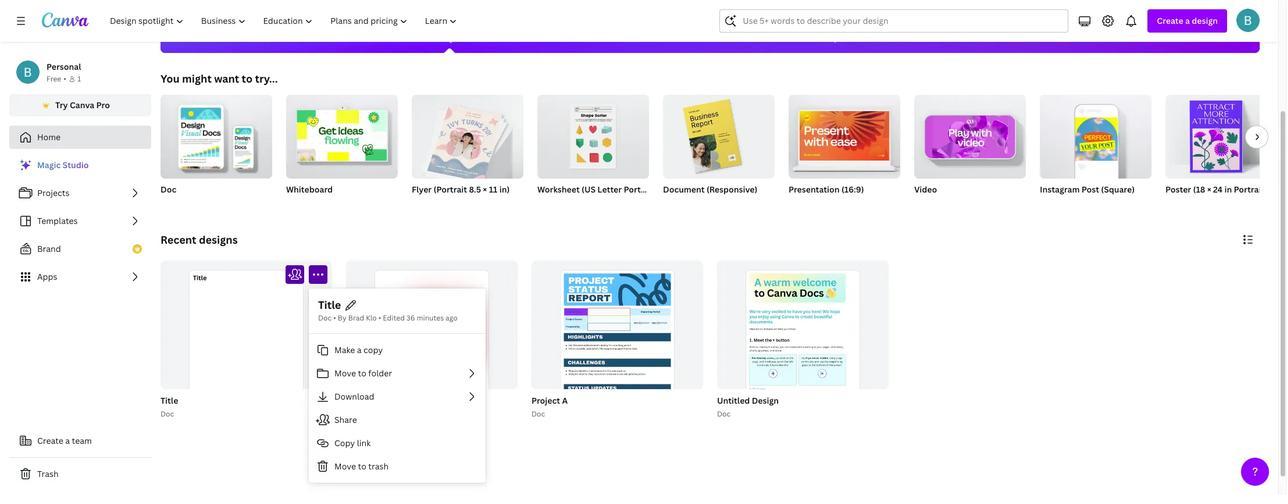 Task type: describe. For each thing, give the bounding box(es) containing it.
for you button
[[436, 0, 464, 53]]

whiteboard
[[286, 184, 333, 195]]

untitled for untitled design real estate flyer
[[346, 395, 379, 406]]

brand
[[37, 243, 61, 254]]

project
[[532, 395, 560, 406]]

klo
[[366, 313, 377, 323]]

folder
[[368, 368, 392, 379]]

you
[[161, 72, 180, 86]]

title doc
[[161, 395, 178, 419]]

document (responsive)
[[663, 184, 758, 195]]

move for move to trash
[[335, 461, 356, 472]]

products
[[834, 34, 865, 44]]

whiteboards button
[[558, 0, 602, 53]]

print
[[816, 34, 833, 44]]

docs button
[[501, 0, 529, 53]]

group for poster (18 × 24 in portrait)
[[1166, 90, 1278, 179]]

video group
[[915, 90, 1026, 210]]

in
[[1225, 184, 1232, 195]]

to for move to trash
[[358, 461, 366, 472]]

want
[[214, 72, 239, 86]]

apps link
[[9, 265, 151, 289]]

move for move to folder
[[335, 368, 356, 379]]

move to folder
[[335, 368, 392, 379]]

social media
[[689, 34, 732, 44]]

whiteboards
[[558, 34, 602, 44]]

share button
[[309, 408, 486, 432]]

edited
[[383, 313, 405, 323]]

free •
[[47, 74, 66, 84]]

a
[[562, 395, 568, 406]]

0 vertical spatial to
[[242, 72, 253, 86]]

group for flyer (portrait 8.5 × 11 in)
[[412, 90, 524, 182]]

by
[[338, 313, 347, 323]]

brad klo image
[[1237, 9, 1260, 32]]

download button
[[309, 385, 486, 408]]

you might want to try...
[[161, 72, 278, 86]]

recent
[[161, 233, 196, 247]]

group inside worksheet (us letter portrait) group
[[538, 90, 649, 179]]

untitled design button for untitled design doc
[[717, 394, 779, 409]]

copy link button
[[309, 432, 486, 455]]

studio
[[63, 159, 89, 170]]

list containing magic studio
[[9, 154, 151, 289]]

create for create a team
[[37, 435, 63, 446]]

8.5
[[469, 184, 481, 195]]

more
[[962, 34, 980, 44]]

move to trash button
[[309, 455, 486, 478]]

print products button
[[816, 0, 865, 53]]

social
[[689, 34, 709, 44]]

project a button
[[532, 394, 568, 409]]

apps
[[37, 271, 57, 282]]

real
[[346, 409, 361, 419]]

media
[[711, 34, 732, 44]]

social media button
[[689, 0, 732, 53]]

presentations
[[622, 34, 669, 44]]

more button
[[957, 0, 985, 53]]

estate
[[362, 409, 384, 419]]

team
[[72, 435, 92, 446]]

make
[[335, 344, 355, 355]]

in)
[[500, 184, 510, 195]]

poster (18 × 24 in portrait) group
[[1166, 90, 1278, 210]]

post
[[1082, 184, 1100, 195]]

document
[[663, 184, 705, 195]]

presentations button
[[622, 0, 669, 53]]

top level navigation element
[[102, 9, 467, 33]]

1
[[77, 74, 81, 84]]

doc inside "untitled design doc"
[[717, 409, 731, 419]]

flyer inside untitled design real estate flyer
[[385, 409, 402, 419]]

websites
[[890, 34, 921, 44]]

poster (18 × 24 in portrait)
[[1166, 184, 1268, 195]]

group for presentation (16:9)
[[789, 90, 901, 179]]

to for move to folder
[[358, 368, 366, 379]]

1 portrait) from the left
[[624, 184, 657, 195]]

designs
[[199, 233, 238, 247]]

project a doc
[[532, 395, 568, 419]]

(us
[[582, 184, 596, 195]]

1 horizontal spatial title button
[[318, 298, 341, 312]]

instagram post (square)
[[1040, 184, 1135, 195]]

whiteboard group
[[286, 90, 398, 210]]

you
[[450, 34, 462, 44]]

share
[[335, 414, 357, 425]]

title for title
[[318, 298, 341, 312]]

make a copy
[[335, 344, 383, 355]]

make a copy button
[[309, 339, 486, 362]]

group for document (responsive)
[[663, 90, 775, 179]]

create a design button
[[1148, 9, 1228, 33]]

projects link
[[9, 182, 151, 205]]

presentation
[[789, 184, 840, 195]]

copy link
[[335, 437, 371, 448]]

doc inside title doc
[[161, 409, 174, 419]]



Task type: vqa. For each thing, say whether or not it's contained in the screenshot.
Edited
yes



Task type: locate. For each thing, give the bounding box(es) containing it.
presentation (16:9)
[[789, 184, 864, 195]]

untitled inside untitled design real estate flyer
[[346, 395, 379, 406]]

doc
[[161, 184, 176, 195], [318, 313, 332, 323], [161, 409, 174, 419], [532, 409, 545, 419], [717, 409, 731, 419]]

untitled design doc
[[717, 395, 779, 419]]

0 vertical spatial title
[[318, 298, 341, 312]]

1 horizontal spatial portrait)
[[1234, 184, 1268, 195]]

2 untitled from the left
[[717, 395, 750, 406]]

0 horizontal spatial flyer
[[385, 409, 402, 419]]

1 vertical spatial title
[[161, 395, 178, 406]]

0 horizontal spatial untitled design button
[[346, 394, 408, 409]]

minutes
[[417, 313, 444, 323]]

doc inside project a doc
[[532, 409, 545, 419]]

1 horizontal spatial a
[[357, 344, 362, 355]]

move to folder button
[[309, 362, 486, 385]]

11
[[489, 184, 498, 195]]

move to trash
[[335, 461, 389, 472]]

flyer (portrait 8.5 × 11 in)
[[412, 184, 510, 195]]

projects
[[37, 187, 70, 198]]

try
[[55, 99, 68, 111]]

trash
[[37, 468, 59, 479]]

1 untitled design button from the left
[[346, 394, 408, 409]]

group for video
[[915, 90, 1026, 179]]

magic studio
[[37, 159, 89, 170]]

2 vertical spatial to
[[358, 461, 366, 472]]

0 horizontal spatial ×
[[483, 184, 487, 195]]

trash
[[368, 461, 389, 472]]

pro
[[96, 99, 110, 111]]

× inside group
[[483, 184, 487, 195]]

group for doc
[[161, 90, 272, 179]]

2 untitled design button from the left
[[717, 394, 779, 409]]

flyer down download button on the left of the page
[[385, 409, 402, 419]]

brand link
[[9, 237, 151, 261]]

recent designs
[[161, 233, 238, 247]]

title
[[318, 298, 341, 312], [161, 395, 178, 406]]

create for create a design
[[1157, 15, 1184, 26]]

personal
[[47, 61, 81, 72]]

letter
[[598, 184, 622, 195]]

0 vertical spatial flyer
[[412, 184, 432, 195]]

0 horizontal spatial create
[[37, 435, 63, 446]]

3 group from the left
[[412, 90, 524, 182]]

worksheet (us letter portrait)
[[538, 184, 657, 195]]

1 vertical spatial title button
[[161, 394, 178, 409]]

move inside move to trash button
[[335, 461, 356, 472]]

1 horizontal spatial ×
[[1208, 184, 1212, 195]]

9 group from the left
[[1166, 90, 1278, 179]]

× left the 24
[[1208, 184, 1212, 195]]

design for untitled design real estate flyer
[[381, 395, 408, 406]]

(square)
[[1102, 184, 1135, 195]]

0 vertical spatial move
[[335, 368, 356, 379]]

instagram post (square) group
[[1040, 90, 1152, 210]]

1 horizontal spatial title
[[318, 298, 341, 312]]

2 vertical spatial a
[[65, 435, 70, 446]]

move down copy
[[335, 461, 356, 472]]

videos button
[[762, 0, 790, 53]]

worksheet (us letter portrait) group
[[538, 90, 657, 210]]

flyer left (portrait
[[412, 184, 432, 195]]

0 horizontal spatial untitled
[[346, 395, 379, 406]]

portrait) right letter
[[624, 184, 657, 195]]

poster
[[1166, 184, 1192, 195]]

0 vertical spatial a
[[1186, 15, 1190, 26]]

a inside 'button'
[[357, 344, 362, 355]]

to left try...
[[242, 72, 253, 86]]

design
[[1192, 15, 1218, 26]]

magic studio link
[[9, 154, 151, 177]]

1 × from the left
[[483, 184, 487, 195]]

portrait)
[[624, 184, 657, 195], [1234, 184, 1268, 195]]

edited 36 minutes ago
[[383, 313, 458, 323]]

ago
[[446, 313, 458, 323]]

to
[[242, 72, 253, 86], [358, 368, 366, 379], [358, 461, 366, 472]]

1 group from the left
[[161, 90, 272, 179]]

8 group from the left
[[1040, 90, 1152, 179]]

to left trash
[[358, 461, 366, 472]]

flyer
[[412, 184, 432, 195], [385, 409, 402, 419]]

group
[[161, 90, 272, 179], [286, 90, 398, 179], [412, 90, 524, 182], [538, 90, 649, 179], [663, 90, 775, 179], [789, 90, 901, 179], [915, 90, 1026, 179], [1040, 90, 1152, 179], [1166, 90, 1278, 179]]

2 horizontal spatial a
[[1186, 15, 1190, 26]]

untitled for untitled design doc
[[717, 395, 750, 406]]

a for copy
[[357, 344, 362, 355]]

create a design
[[1157, 15, 1218, 26]]

(16:9)
[[842, 184, 864, 195]]

Search search field
[[743, 10, 1046, 32]]

(portrait
[[434, 184, 467, 195]]

create a team button
[[9, 429, 151, 453]]

magic
[[37, 159, 61, 170]]

0 horizontal spatial a
[[65, 435, 70, 446]]

1 vertical spatial flyer
[[385, 409, 402, 419]]

templates link
[[9, 209, 151, 233]]

0 vertical spatial title button
[[318, 298, 341, 312]]

1 horizontal spatial create
[[1157, 15, 1184, 26]]

create left 'team' in the bottom of the page
[[37, 435, 63, 446]]

1 untitled from the left
[[346, 395, 379, 406]]

title for title doc
[[161, 395, 178, 406]]

5 group from the left
[[663, 90, 775, 179]]

create inside dropdown button
[[1157, 15, 1184, 26]]

1 vertical spatial move
[[335, 461, 356, 472]]

videos
[[764, 34, 787, 44]]

create
[[1157, 15, 1184, 26], [37, 435, 63, 446]]

× left the 11
[[483, 184, 487, 195]]

instagram
[[1040, 184, 1080, 195]]

untitled design real estate flyer
[[346, 395, 408, 419]]

to left folder
[[358, 368, 366, 379]]

create inside button
[[37, 435, 63, 446]]

doc inside "group"
[[161, 184, 176, 195]]

•
[[64, 74, 66, 84]]

2 portrait) from the left
[[1234, 184, 1268, 195]]

group for instagram post (square)
[[1040, 90, 1152, 179]]

presentation (16:9) group
[[789, 90, 901, 210]]

a inside button
[[65, 435, 70, 446]]

2 × from the left
[[1208, 184, 1212, 195]]

a for design
[[1186, 15, 1190, 26]]

worksheet
[[538, 184, 580, 195]]

1 horizontal spatial design
[[752, 395, 779, 406]]

1 vertical spatial create
[[37, 435, 63, 446]]

1 move from the top
[[335, 368, 356, 379]]

1 vertical spatial a
[[357, 344, 362, 355]]

for you
[[437, 34, 462, 44]]

4 group from the left
[[538, 90, 649, 179]]

0 horizontal spatial design
[[381, 395, 408, 406]]

0 horizontal spatial portrait)
[[624, 184, 657, 195]]

0 horizontal spatial title
[[161, 395, 178, 406]]

document (responsive) group
[[663, 90, 775, 210]]

untitled design button for untitled design real estate flyer
[[346, 394, 408, 409]]

video
[[915, 184, 937, 195]]

doc group
[[161, 90, 272, 210]]

websites button
[[890, 0, 921, 53]]

0 vertical spatial create
[[1157, 15, 1184, 26]]

list
[[9, 154, 151, 289]]

a left copy
[[357, 344, 362, 355]]

brad
[[348, 313, 364, 323]]

(responsive)
[[707, 184, 758, 195]]

× inside group
[[1208, 184, 1212, 195]]

a for team
[[65, 435, 70, 446]]

a inside dropdown button
[[1186, 15, 1190, 26]]

flyer (portrait 8.5 × 11 in) group
[[412, 90, 524, 210]]

try canva pro button
[[9, 94, 151, 116]]

move inside move to folder button
[[335, 368, 356, 379]]

(18
[[1194, 184, 1206, 195]]

try...
[[255, 72, 278, 86]]

0 horizontal spatial title button
[[161, 394, 178, 409]]

24
[[1214, 184, 1223, 195]]

1 vertical spatial to
[[358, 368, 366, 379]]

36
[[407, 313, 415, 323]]

1 horizontal spatial untitled
[[717, 395, 750, 406]]

for
[[437, 34, 448, 44]]

None search field
[[720, 9, 1069, 33]]

1 horizontal spatial untitled design button
[[717, 394, 779, 409]]

copy
[[335, 437, 355, 448]]

copy
[[364, 344, 383, 355]]

a left design
[[1186, 15, 1190, 26]]

print products
[[816, 34, 865, 44]]

flyer inside group
[[412, 184, 432, 195]]

try canva pro
[[55, 99, 110, 111]]

trash link
[[9, 463, 151, 486]]

might
[[182, 72, 212, 86]]

untitled inside "untitled design doc"
[[717, 395, 750, 406]]

design inside untitled design real estate flyer
[[381, 395, 408, 406]]

create left design
[[1157, 15, 1184, 26]]

6 group from the left
[[789, 90, 901, 179]]

canva
[[70, 99, 94, 111]]

link
[[357, 437, 371, 448]]

title button
[[318, 298, 341, 312], [161, 394, 178, 409]]

design
[[381, 395, 408, 406], [752, 395, 779, 406]]

portrait) right in
[[1234, 184, 1268, 195]]

move down make
[[335, 368, 356, 379]]

a
[[1186, 15, 1190, 26], [357, 344, 362, 355], [65, 435, 70, 446]]

design inside "untitled design doc"
[[752, 395, 779, 406]]

2 move from the top
[[335, 461, 356, 472]]

2 design from the left
[[752, 395, 779, 406]]

1 design from the left
[[381, 395, 408, 406]]

2 group from the left
[[286, 90, 398, 179]]

×
[[483, 184, 487, 195], [1208, 184, 1212, 195]]

untitled
[[346, 395, 379, 406], [717, 395, 750, 406]]

7 group from the left
[[915, 90, 1026, 179]]

1 horizontal spatial flyer
[[412, 184, 432, 195]]

design for untitled design doc
[[752, 395, 779, 406]]

a left 'team' in the bottom of the page
[[65, 435, 70, 446]]



